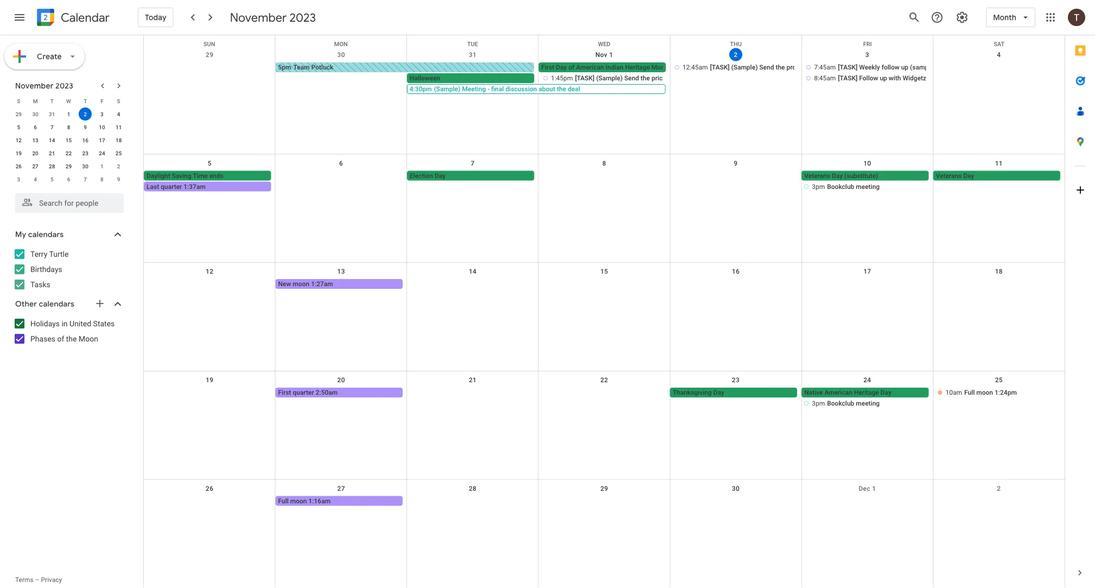 Task type: describe. For each thing, give the bounding box(es) containing it.
23 inside "element"
[[82, 150, 88, 156]]

10am
[[946, 389, 963, 396]]

daylight saving time ends button
[[144, 171, 271, 181]]

election day button
[[407, 171, 535, 181]]

cell containing 7:45am
[[802, 62, 955, 95]]

october 31 element
[[45, 108, 59, 121]]

10 for sun
[[864, 159, 872, 167]]

full moon 1:16am button
[[276, 496, 403, 506]]

create
[[37, 52, 62, 61]]

1:37am
[[184, 183, 206, 190]]

4 inside december 4 element
[[34, 176, 37, 182]]

27 element
[[29, 160, 42, 173]]

6 for sun
[[339, 159, 343, 167]]

halloween button
[[407, 73, 535, 83]]

my calendars button
[[2, 226, 135, 243]]

cell containing halloween
[[407, 62, 671, 95]]

1 horizontal spatial full
[[965, 389, 976, 396]]

moon for 15
[[293, 280, 310, 288]]

day for veterans day (substitute)
[[833, 172, 843, 180]]

2:50am
[[316, 389, 338, 396]]

9 inside row
[[117, 176, 120, 182]]

3pm for native
[[813, 400, 826, 407]]

indian
[[606, 64, 624, 71]]

phases of the moon
[[30, 334, 98, 343]]

27 for 1
[[32, 163, 38, 169]]

about
[[539, 85, 556, 93]]

cell containing veterans day (substitute)
[[802, 171, 934, 193]]

0 vertical spatial november 2023
[[230, 10, 316, 25]]

20 element
[[29, 147, 42, 160]]

quote
[[674, 74, 690, 82]]

nov 1
[[596, 51, 614, 59]]

15 element
[[62, 134, 75, 147]]

states
[[93, 319, 115, 328]]

row containing s
[[10, 94, 127, 108]]

9 for november 2023
[[84, 124, 87, 130]]

dec
[[859, 485, 871, 492]]

my
[[15, 230, 26, 240]]

saving
[[172, 172, 192, 180]]

8 for sun
[[603, 159, 607, 167]]

7:45am
[[815, 64, 837, 71]]

day for first day of american indian heritage month
[[556, 64, 567, 71]]

2 inside 2, today element
[[84, 111, 87, 117]]

12 element
[[12, 134, 25, 147]]

1 vertical spatial 12
[[206, 268, 214, 275]]

2 s from the left
[[117, 98, 120, 104]]

in
[[62, 319, 68, 328]]

veterans day
[[937, 172, 975, 180]]

1:27am
[[311, 280, 333, 288]]

fri
[[864, 41, 873, 48]]

united
[[70, 319, 91, 328]]

1 horizontal spatial 15
[[601, 268, 609, 275]]

1 vertical spatial 20
[[338, 376, 345, 384]]

5pm
[[278, 64, 291, 71]]

1 vertical spatial heritage
[[855, 389, 880, 396]]

thu
[[731, 41, 742, 48]]

new
[[278, 280, 291, 288]]

row containing 29
[[10, 108, 127, 121]]

create button
[[4, 43, 85, 70]]

0 vertical spatial (sample)
[[911, 64, 937, 71]]

with
[[890, 74, 902, 82]]

last quarter 1:37am button
[[144, 182, 271, 191]]

18 element
[[112, 134, 125, 147]]

1 vertical spatial 13
[[338, 268, 345, 275]]

follow
[[860, 74, 879, 82]]

calendar element
[[35, 7, 110, 30]]

1 vertical spatial up
[[881, 74, 888, 82]]

add other calendars image
[[94, 298, 105, 309]]

final
[[492, 85, 504, 93]]

october 30 element
[[29, 108, 42, 121]]

23 element
[[79, 147, 92, 160]]

terms – privacy
[[15, 576, 62, 584]]

of inside button
[[569, 64, 575, 71]]

m
[[33, 98, 38, 104]]

1 vertical spatial moon
[[977, 389, 994, 396]]

1 right nov
[[610, 51, 614, 59]]

terry
[[30, 250, 47, 259]]

thanksgiving day
[[673, 389, 725, 396]]

7 for sun
[[471, 159, 475, 167]]

4:30pm
[[410, 85, 432, 93]]

27 for dec 1
[[338, 485, 345, 492]]

12:45am [task] (sample) send the proposal document
[[683, 64, 844, 71]]

1 s from the left
[[17, 98, 20, 104]]

thanksgiving
[[673, 389, 712, 396]]

14 inside november 2023 grid
[[49, 137, 55, 143]]

1 horizontal spatial 14
[[469, 268, 477, 275]]

meeting for (substitute)
[[857, 183, 880, 190]]

veterans day button
[[934, 171, 1061, 181]]

today
[[145, 12, 167, 22]]

follow
[[882, 64, 900, 71]]

november 2023 grid
[[10, 94, 127, 186]]

election
[[410, 172, 433, 180]]

1 horizontal spatial american
[[825, 389, 853, 396]]

turtle
[[49, 250, 69, 259]]

7 for november 2023
[[50, 124, 54, 130]]

time
[[193, 172, 208, 180]]

(sample) inside 5pm team potluck halloween 4:30pm (sample) meeting - final discussion about the deal
[[434, 85, 461, 93]]

other calendars button
[[2, 295, 135, 313]]

nov
[[596, 51, 608, 59]]

w
[[66, 98, 71, 104]]

1 horizontal spatial 18
[[996, 268, 1004, 275]]

of inside other calendars list
[[57, 334, 64, 343]]

moon for 29
[[290, 497, 307, 505]]

5 for sun
[[208, 159, 212, 167]]

american inside row
[[577, 64, 604, 71]]

1 horizontal spatial 21
[[469, 376, 477, 384]]

december 9 element
[[112, 173, 125, 186]]

1:24pm
[[996, 389, 1018, 396]]

8 for november 2023
[[67, 124, 70, 130]]

other calendars list
[[2, 315, 135, 348]]

native american heritage day button
[[802, 388, 930, 397]]

calendar
[[61, 10, 110, 25]]

8:45am
[[815, 74, 837, 82]]

0 horizontal spatial heritage
[[626, 64, 651, 71]]

1:45pm [task] (sample) send the pricing quote
[[551, 74, 690, 82]]

potluck
[[312, 64, 334, 71]]

13 inside row group
[[32, 137, 38, 143]]

22 element
[[62, 147, 75, 160]]

the inside cell
[[641, 74, 650, 82]]

19 element
[[12, 147, 25, 160]]

moon
[[79, 334, 98, 343]]

26 element
[[12, 160, 25, 173]]

election day
[[410, 172, 446, 180]]

28 for 1
[[49, 163, 55, 169]]

tue
[[468, 41, 478, 48]]

28 element
[[45, 160, 59, 173]]

other
[[15, 299, 37, 309]]

new moon 1:27am
[[278, 280, 333, 288]]

the left proposal
[[776, 64, 786, 71]]

2 inside december 2 element
[[117, 163, 120, 169]]

20 inside "element"
[[32, 150, 38, 156]]

last
[[147, 183, 159, 190]]

4 for 1
[[117, 111, 120, 117]]

1 vertical spatial 19
[[206, 376, 214, 384]]

day for veterans day
[[964, 172, 975, 180]]

veterans for veterans day (substitute)
[[805, 172, 831, 180]]

12:45am
[[683, 64, 709, 71]]

holidays in united states
[[30, 319, 115, 328]]

veterans day (substitute) button
[[802, 171, 930, 181]]

7:45am [task] weekly follow up (sample)
[[815, 64, 937, 71]]

first quarter 2:50am
[[278, 389, 338, 396]]

day for election day
[[435, 172, 446, 180]]

deal
[[568, 85, 581, 93]]

calendars for other calendars
[[39, 299, 74, 309]]

terms link
[[15, 576, 34, 584]]

17 inside row group
[[99, 137, 105, 143]]

11 element
[[112, 121, 125, 134]]

0 vertical spatial 2023
[[290, 10, 316, 25]]

f
[[101, 98, 104, 104]]

my calendars list
[[2, 245, 135, 293]]

0 vertical spatial up
[[902, 64, 909, 71]]

full moon 1:16am
[[278, 497, 331, 505]]

december 3 element
[[12, 173, 25, 186]]

1 vertical spatial 2023
[[55, 81, 73, 91]]

1 horizontal spatial 17
[[864, 268, 872, 275]]

(substitute)
[[845, 172, 879, 180]]

phases
[[30, 334, 55, 343]]

10am full moon 1:24pm
[[946, 389, 1018, 396]]

first for first day of american indian heritage month
[[542, 64, 555, 71]]

8:45am [task] follow up with widgetz (sample)
[[815, 74, 955, 82]]

1 vertical spatial 24
[[864, 376, 872, 384]]

december 4 element
[[29, 173, 42, 186]]

wed
[[598, 41, 611, 48]]

full inside full moon 1:16am button
[[278, 497, 289, 505]]

pricing
[[652, 74, 672, 82]]

1 horizontal spatial 25
[[996, 376, 1004, 384]]

month inside dropdown button
[[994, 12, 1017, 22]]

1 t from the left
[[50, 98, 54, 104]]

25 element
[[112, 147, 125, 160]]

-
[[488, 85, 490, 93]]

13 element
[[29, 134, 42, 147]]

halloween
[[410, 74, 441, 82]]

december 1 element
[[96, 160, 109, 173]]

6 for november 2023
[[34, 124, 37, 130]]



Task type: vqa. For each thing, say whether or not it's contained in the screenshot.


Task type: locate. For each thing, give the bounding box(es) containing it.
of
[[569, 64, 575, 71], [57, 334, 64, 343]]

[task] left weekly
[[839, 64, 858, 71]]

1 horizontal spatial 12
[[206, 268, 214, 275]]

1 horizontal spatial 22
[[601, 376, 609, 384]]

the down holidays in united states
[[66, 334, 77, 343]]

(sample) down halloween
[[434, 85, 461, 93]]

0 horizontal spatial 9
[[84, 124, 87, 130]]

0 vertical spatial meeting
[[857, 183, 880, 190]]

2 horizontal spatial 4
[[998, 51, 1002, 59]]

1 vertical spatial calendars
[[39, 299, 74, 309]]

0 horizontal spatial 28
[[49, 163, 55, 169]]

6 inside 'element'
[[67, 176, 70, 182]]

full left 1:16am
[[278, 497, 289, 505]]

(sample) right widgetz
[[929, 74, 955, 82]]

28 for dec 1
[[469, 485, 477, 492]]

cell containing native american heritage day
[[802, 388, 934, 409]]

27 up full moon 1:16am button
[[338, 485, 345, 492]]

new moon 1:27am button
[[276, 279, 403, 289]]

29 element
[[62, 160, 75, 173]]

veterans day (substitute)
[[805, 172, 879, 180]]

0 vertical spatial 15
[[66, 137, 72, 143]]

0 vertical spatial 23
[[82, 150, 88, 156]]

3pm down native
[[813, 400, 826, 407]]

send for proposal
[[760, 64, 775, 71]]

[task] left the follow
[[839, 74, 858, 82]]

s up october 29 element
[[17, 98, 20, 104]]

3 up 10 element
[[101, 111, 104, 117]]

3pm for veterans
[[813, 183, 826, 190]]

calendars up in
[[39, 299, 74, 309]]

meeting down native american heritage day button
[[857, 400, 880, 407]]

grid
[[143, 35, 1066, 588]]

cell
[[144, 62, 276, 95], [407, 62, 671, 95], [539, 62, 690, 95], [802, 62, 955, 95], [934, 62, 1066, 95], [144, 171, 276, 193], [276, 171, 407, 193], [539, 171, 671, 193], [671, 171, 802, 193], [802, 171, 934, 193], [144, 279, 276, 290], [407, 279, 539, 290], [539, 279, 671, 290], [802, 279, 934, 290], [144, 388, 276, 409], [407, 388, 539, 409], [539, 388, 671, 409], [802, 388, 934, 409], [144, 496, 276, 507], [407, 496, 539, 507], [802, 496, 934, 507]]

the left the pricing
[[641, 74, 650, 82]]

0 vertical spatial 9
[[84, 124, 87, 130]]

month inside button
[[652, 64, 671, 71]]

0 horizontal spatial t
[[50, 98, 54, 104]]

3pm bookclub meeting down veterans day (substitute)
[[813, 183, 880, 190]]

widgetz
[[903, 74, 927, 82]]

0 vertical spatial november
[[230, 10, 287, 25]]

december 8 element
[[96, 173, 109, 186]]

0 vertical spatial 22
[[66, 150, 72, 156]]

25 up the 1:24pm at the right bottom of the page
[[996, 376, 1004, 384]]

0 vertical spatial month
[[994, 12, 1017, 22]]

1 horizontal spatial 31
[[469, 51, 477, 59]]

the down 1:45pm
[[557, 85, 567, 93]]

0 vertical spatial first
[[542, 64, 555, 71]]

19 inside row group
[[16, 150, 22, 156]]

1 veterans from the left
[[805, 172, 831, 180]]

other calendars
[[15, 299, 74, 309]]

10 up the veterans day (substitute) button
[[864, 159, 872, 167]]

2 vertical spatial 3
[[17, 176, 20, 182]]

document
[[814, 64, 844, 71]]

None search field
[[0, 189, 135, 213]]

11 up veterans day button
[[996, 159, 1004, 167]]

quarter down saving
[[161, 183, 182, 190]]

2 horizontal spatial 5
[[208, 159, 212, 167]]

0 horizontal spatial 15
[[66, 137, 72, 143]]

3 for nov 1
[[866, 51, 870, 59]]

[task] for [task] follow up with widgetz (sample)
[[839, 74, 858, 82]]

send down first day of american indian heritage month
[[625, 74, 640, 82]]

17
[[99, 137, 105, 143], [864, 268, 872, 275]]

20 up 27 element
[[32, 150, 38, 156]]

american down nov
[[577, 64, 604, 71]]

31 right the "october 30" element
[[49, 111, 55, 117]]

5 for november 2023
[[17, 124, 20, 130]]

6
[[34, 124, 37, 130], [339, 159, 343, 167], [67, 176, 70, 182]]

31 for nov 1
[[469, 51, 477, 59]]

1 down "w" at the left
[[67, 111, 70, 117]]

26 for dec 1
[[206, 485, 214, 492]]

meeting for heritage
[[857, 400, 880, 407]]

31
[[469, 51, 477, 59], [49, 111, 55, 117]]

4 down the sat
[[998, 51, 1002, 59]]

0 vertical spatial 21
[[49, 150, 55, 156]]

30 element
[[79, 160, 92, 173]]

2 horizontal spatial 6
[[339, 159, 343, 167]]

10 inside november 2023 grid
[[99, 124, 105, 130]]

15 inside row group
[[66, 137, 72, 143]]

3 inside december 3 element
[[17, 176, 20, 182]]

11 for sun
[[996, 159, 1004, 167]]

14 element
[[45, 134, 59, 147]]

0 horizontal spatial 21
[[49, 150, 55, 156]]

november 2023 up the 5pm
[[230, 10, 316, 25]]

3
[[866, 51, 870, 59], [101, 111, 104, 117], [17, 176, 20, 182]]

11 for november 2023
[[116, 124, 122, 130]]

november 2023
[[230, 10, 316, 25], [15, 81, 73, 91]]

the
[[776, 64, 786, 71], [641, 74, 650, 82], [557, 85, 567, 93], [66, 334, 77, 343]]

first quarter 2:50am button
[[276, 388, 403, 397]]

0 vertical spatial full
[[965, 389, 976, 396]]

calendar heading
[[59, 10, 110, 25]]

10 up 17 element
[[99, 124, 105, 130]]

1:16am
[[309, 497, 331, 505]]

ends
[[209, 172, 224, 180]]

23 down the 16 element
[[82, 150, 88, 156]]

0 vertical spatial 3pm
[[813, 183, 826, 190]]

up right follow
[[902, 64, 909, 71]]

quarter
[[161, 183, 182, 190], [293, 389, 314, 396]]

mon
[[334, 41, 348, 48]]

7 down october 31 element
[[50, 124, 54, 130]]

3pm bookclub meeting down native american heritage day
[[813, 400, 880, 407]]

1 horizontal spatial veterans
[[937, 172, 963, 180]]

1 vertical spatial 22
[[601, 376, 609, 384]]

holidays
[[30, 319, 60, 328]]

send left proposal
[[760, 64, 775, 71]]

27
[[32, 163, 38, 169], [338, 485, 345, 492]]

1 vertical spatial november
[[15, 81, 54, 91]]

0 horizontal spatial up
[[881, 74, 888, 82]]

2 horizontal spatial 7
[[471, 159, 475, 167]]

of up 1:45pm
[[569, 64, 575, 71]]

[task] for [task] (sample) send the proposal document
[[711, 64, 730, 71]]

first day of american indian heritage month button
[[539, 62, 671, 72]]

calendars
[[28, 230, 64, 240], [39, 299, 74, 309]]

1 vertical spatial 23
[[733, 376, 740, 384]]

1 vertical spatial 16
[[733, 268, 740, 275]]

up left the with
[[881, 74, 888, 82]]

2023 up "w" at the left
[[55, 81, 73, 91]]

3 for 1
[[101, 111, 104, 117]]

1 bookclub from the top
[[828, 183, 855, 190]]

0 vertical spatial of
[[569, 64, 575, 71]]

3pm bookclub meeting for american
[[813, 400, 880, 407]]

day for thanksgiving day
[[714, 389, 725, 396]]

1 horizontal spatial 20
[[338, 376, 345, 384]]

24 inside november 2023 grid
[[99, 150, 105, 156]]

5 up daylight saving time ends button
[[208, 159, 212, 167]]

21 inside row group
[[49, 150, 55, 156]]

veterans inside button
[[937, 172, 963, 180]]

31 for 1
[[49, 111, 55, 117]]

(sample) down first day of american indian heritage month
[[597, 74, 623, 82]]

first left 2:50am
[[278, 389, 291, 396]]

native american heritage day
[[805, 389, 892, 396]]

2 bookclub from the top
[[828, 400, 855, 407]]

0 horizontal spatial 19
[[16, 150, 22, 156]]

0 horizontal spatial 14
[[49, 137, 55, 143]]

2, today element
[[79, 108, 92, 121]]

tasks
[[30, 280, 50, 289]]

the inside 5pm team potluck halloween 4:30pm (sample) meeting - final discussion about the deal
[[557, 85, 567, 93]]

28 inside row group
[[49, 163, 55, 169]]

0 horizontal spatial 22
[[66, 150, 72, 156]]

20 up first quarter 2:50am button
[[338, 376, 345, 384]]

2 horizontal spatial 3
[[866, 51, 870, 59]]

24 element
[[96, 147, 109, 160]]

settings menu image
[[957, 11, 970, 24]]

bookclub for day
[[828, 183, 855, 190]]

heritage
[[626, 64, 651, 71], [855, 389, 880, 396]]

first inside cell
[[542, 64, 555, 71]]

1 horizontal spatial 11
[[996, 159, 1004, 167]]

heritage right native
[[855, 389, 880, 396]]

2 vertical spatial 8
[[101, 176, 104, 182]]

1
[[610, 51, 614, 59], [67, 111, 70, 117], [101, 163, 104, 169], [873, 485, 877, 492]]

(sample) inside cell
[[597, 74, 623, 82]]

team
[[294, 64, 310, 71]]

5pm team potluck halloween 4:30pm (sample) meeting - final discussion about the deal
[[278, 64, 581, 93]]

21 element
[[45, 147, 59, 160]]

october 29 element
[[12, 108, 25, 121]]

american right native
[[825, 389, 853, 396]]

tab list
[[1066, 35, 1096, 558]]

of down in
[[57, 334, 64, 343]]

row
[[144, 35, 1066, 48], [144, 46, 1066, 155], [10, 94, 127, 108], [10, 108, 127, 121], [10, 121, 127, 134], [10, 134, 127, 147], [10, 147, 127, 160], [144, 155, 1066, 263], [10, 160, 127, 173], [10, 173, 127, 186], [144, 263, 1066, 371], [144, 371, 1066, 480], [144, 480, 1066, 588]]

sat
[[995, 41, 1005, 48]]

13 up new moon 1:27am button
[[338, 268, 345, 275]]

meeting
[[462, 85, 486, 93]]

bookclub down native american heritage day
[[828, 400, 855, 407]]

row containing 3
[[10, 173, 127, 186]]

5 inside the 'december 5' element
[[50, 176, 54, 182]]

9 for sun
[[734, 159, 738, 167]]

1 horizontal spatial 9
[[117, 176, 120, 182]]

10 element
[[96, 121, 109, 134]]

25 inside row group
[[116, 150, 122, 156]]

weekly
[[860, 64, 881, 71]]

moon left the 1:24pm at the right bottom of the page
[[977, 389, 994, 396]]

9
[[84, 124, 87, 130], [734, 159, 738, 167], [117, 176, 120, 182]]

18
[[116, 137, 122, 143], [996, 268, 1004, 275]]

31 inside november 2023 grid
[[49, 111, 55, 117]]

privacy
[[41, 576, 62, 584]]

2 3pm from the top
[[813, 400, 826, 407]]

1 right dec
[[873, 485, 877, 492]]

cell containing first day of american indian heritage month
[[539, 62, 690, 95]]

native
[[805, 389, 824, 396]]

0 horizontal spatial 7
[[50, 124, 54, 130]]

[task] for [task] weekly follow up (sample)
[[839, 64, 858, 71]]

1 meeting from the top
[[857, 183, 880, 190]]

26 inside row group
[[16, 163, 22, 169]]

29
[[206, 51, 214, 59], [16, 111, 22, 117], [66, 163, 72, 169], [601, 485, 609, 492]]

full right 10am
[[965, 389, 976, 396]]

1 vertical spatial quarter
[[293, 389, 314, 396]]

november 2023 up m
[[15, 81, 73, 91]]

0 vertical spatial send
[[760, 64, 775, 71]]

2023 up team
[[290, 10, 316, 25]]

privacy link
[[41, 576, 62, 584]]

17 element
[[96, 134, 109, 147]]

row group
[[10, 108, 127, 186]]

0 horizontal spatial 13
[[32, 137, 38, 143]]

0 horizontal spatial first
[[278, 389, 291, 396]]

7 up election day button
[[471, 159, 475, 167]]

16 inside row group
[[82, 137, 88, 143]]

0 vertical spatial 31
[[469, 51, 477, 59]]

0 vertical spatial 17
[[99, 137, 105, 143]]

month up the sat
[[994, 12, 1017, 22]]

(sample) for [task] (sample) send the pricing quote
[[597, 74, 623, 82]]

1 horizontal spatial 28
[[469, 485, 477, 492]]

first for first quarter 2:50am
[[278, 389, 291, 396]]

1 horizontal spatial 5
[[50, 176, 54, 182]]

1 3pm bookclub meeting from the top
[[813, 183, 880, 190]]

1 horizontal spatial november
[[230, 10, 287, 25]]

quarter inside daylight saving time ends last quarter 1:37am
[[161, 183, 182, 190]]

moon left 1:16am
[[290, 497, 307, 505]]

quarter inside button
[[293, 389, 314, 396]]

day
[[556, 64, 567, 71], [435, 172, 446, 180], [833, 172, 843, 180], [964, 172, 975, 180], [714, 389, 725, 396], [881, 389, 892, 396]]

1 vertical spatial 7
[[471, 159, 475, 167]]

t up october 31 element
[[50, 98, 54, 104]]

(sample)
[[732, 64, 758, 71], [597, 74, 623, 82], [434, 85, 461, 93]]

2 cell
[[77, 108, 94, 121]]

0 vertical spatial american
[[577, 64, 604, 71]]

heritage up 1:45pm [task] (sample) send the pricing quote
[[626, 64, 651, 71]]

send
[[760, 64, 775, 71], [625, 74, 640, 82]]

meeting
[[857, 183, 880, 190], [857, 400, 880, 407]]

meeting down the veterans day (substitute) button
[[857, 183, 880, 190]]

quarter left 2:50am
[[293, 389, 314, 396]]

birthdays
[[30, 265, 62, 274]]

0 horizontal spatial 20
[[32, 150, 38, 156]]

3pm
[[813, 183, 826, 190], [813, 400, 826, 407]]

1 horizontal spatial (sample)
[[597, 74, 623, 82]]

16 element
[[79, 134, 92, 147]]

s right f
[[117, 98, 120, 104]]

dec 1
[[859, 485, 877, 492]]

daylight
[[147, 172, 170, 180]]

up
[[902, 64, 909, 71], [881, 74, 888, 82]]

0 vertical spatial bookclub
[[828, 183, 855, 190]]

2 vertical spatial 9
[[117, 176, 120, 182]]

27 inside row group
[[32, 163, 38, 169]]

1 horizontal spatial 19
[[206, 376, 214, 384]]

11 inside row group
[[116, 124, 122, 130]]

calendars up the 'terry turtle'
[[28, 230, 64, 240]]

2
[[734, 51, 738, 58], [84, 111, 87, 117], [117, 163, 120, 169], [998, 485, 1002, 492]]

[task] up deal at top
[[576, 74, 595, 82]]

1 horizontal spatial 23
[[733, 376, 740, 384]]

7
[[50, 124, 54, 130], [471, 159, 475, 167], [84, 176, 87, 182]]

the inside list
[[66, 334, 77, 343]]

5 down 28 element
[[50, 176, 54, 182]]

0 vertical spatial 13
[[32, 137, 38, 143]]

full
[[965, 389, 976, 396], [278, 497, 289, 505]]

november
[[230, 10, 287, 25], [15, 81, 54, 91]]

month up the pricing
[[652, 64, 671, 71]]

0 horizontal spatial 6
[[34, 124, 37, 130]]

veterans inside button
[[805, 172, 831, 180]]

row containing 2
[[144, 46, 1066, 155]]

row group containing 29
[[10, 108, 127, 186]]

s
[[17, 98, 20, 104], [117, 98, 120, 104]]

1 horizontal spatial 3
[[101, 111, 104, 117]]

december 2 element
[[112, 160, 125, 173]]

0 vertical spatial 8
[[67, 124, 70, 130]]

4 up the 11 element
[[117, 111, 120, 117]]

0 horizontal spatial 2023
[[55, 81, 73, 91]]

24
[[99, 150, 105, 156], [864, 376, 872, 384]]

0 horizontal spatial november 2023
[[15, 81, 73, 91]]

bookclub down veterans day (substitute)
[[828, 183, 855, 190]]

sun
[[204, 41, 215, 48]]

send for pricing
[[625, 74, 640, 82]]

2 t from the left
[[84, 98, 87, 104]]

24 up native american heritage day button
[[864, 376, 872, 384]]

0 horizontal spatial 18
[[116, 137, 122, 143]]

december 5 element
[[45, 173, 59, 186]]

12 inside row group
[[16, 137, 22, 143]]

bookclub for american
[[828, 400, 855, 407]]

4 for nov 1
[[998, 51, 1002, 59]]

1 horizontal spatial 6
[[67, 176, 70, 182]]

2 veterans from the left
[[937, 172, 963, 180]]

1 horizontal spatial 2023
[[290, 10, 316, 25]]

1 inside december 1 element
[[101, 163, 104, 169]]

14
[[49, 137, 55, 143], [469, 268, 477, 275]]

1 vertical spatial 25
[[996, 376, 1004, 384]]

3pm down veterans day (substitute)
[[813, 183, 826, 190]]

22
[[66, 150, 72, 156], [601, 376, 609, 384]]

4 down 27 element
[[34, 176, 37, 182]]

22 inside november 2023 grid
[[66, 150, 72, 156]]

(sample)
[[911, 64, 937, 71], [929, 74, 955, 82]]

23 up thanksgiving day button on the right of page
[[733, 376, 740, 384]]

calendars for my calendars
[[28, 230, 64, 240]]

5 down october 29 element
[[17, 124, 20, 130]]

(sample) for [task] (sample) send the proposal document
[[732, 64, 758, 71]]

26 for 1
[[16, 163, 22, 169]]

3pm bookclub meeting for day
[[813, 183, 880, 190]]

0 vertical spatial 20
[[32, 150, 38, 156]]

1 vertical spatial first
[[278, 389, 291, 396]]

3 down 26 element
[[17, 176, 20, 182]]

december 7 element
[[79, 173, 92, 186]]

2 meeting from the top
[[857, 400, 880, 407]]

first day of american indian heritage month
[[542, 64, 671, 71]]

0 horizontal spatial 5
[[17, 124, 20, 130]]

0 horizontal spatial 8
[[67, 124, 70, 130]]

21
[[49, 150, 55, 156], [469, 376, 477, 384]]

[task] right 12:45am
[[711, 64, 730, 71]]

24 down 17 element
[[99, 150, 105, 156]]

1 horizontal spatial t
[[84, 98, 87, 104]]

0 vertical spatial 7
[[50, 124, 54, 130]]

25 down '18' element at the top
[[116, 150, 122, 156]]

today button
[[138, 4, 174, 30]]

7 down 30 element
[[84, 176, 87, 182]]

18 inside row group
[[116, 137, 122, 143]]

1 vertical spatial 4
[[117, 111, 120, 117]]

27 down 20 "element"
[[32, 163, 38, 169]]

0 vertical spatial 16
[[82, 137, 88, 143]]

31 down tue
[[469, 51, 477, 59]]

cell containing daylight saving time ends
[[144, 171, 276, 193]]

t up 2 cell
[[84, 98, 87, 104]]

0 horizontal spatial 26
[[16, 163, 22, 169]]

december 6 element
[[62, 173, 75, 186]]

(sample) down thu
[[732, 64, 758, 71]]

13 up 20 "element"
[[32, 137, 38, 143]]

[task] for [task] (sample) send the pricing quote
[[576, 74, 595, 82]]

1 horizontal spatial quarter
[[293, 389, 314, 396]]

11 up '18' element at the top
[[116, 124, 122, 130]]

veterans for veterans day
[[937, 172, 963, 180]]

1 horizontal spatial up
[[902, 64, 909, 71]]

0 horizontal spatial veterans
[[805, 172, 831, 180]]

0 horizontal spatial 11
[[116, 124, 122, 130]]

1 vertical spatial 8
[[603, 159, 607, 167]]

0 vertical spatial heritage
[[626, 64, 651, 71]]

0 horizontal spatial november
[[15, 81, 54, 91]]

veterans
[[805, 172, 831, 180], [937, 172, 963, 180]]

row containing sun
[[144, 35, 1066, 48]]

0 horizontal spatial quarter
[[161, 183, 182, 190]]

main drawer image
[[13, 11, 26, 24]]

1 3pm from the top
[[813, 183, 826, 190]]

(sample) up widgetz
[[911, 64, 937, 71]]

1 vertical spatial (sample)
[[929, 74, 955, 82]]

Search for people text field
[[22, 193, 117, 213]]

0 vertical spatial 3pm bookclub meeting
[[813, 183, 880, 190]]

grid containing 2
[[143, 35, 1066, 588]]

2 vertical spatial 7
[[84, 176, 87, 182]]

2023
[[290, 10, 316, 25], [55, 81, 73, 91]]

0 horizontal spatial 23
[[82, 150, 88, 156]]

3 down fri
[[866, 51, 870, 59]]

10 for november 2023
[[99, 124, 105, 130]]

15
[[66, 137, 72, 143], [601, 268, 609, 275]]

1 up the december 8 element
[[101, 163, 104, 169]]

thanksgiving day button
[[671, 388, 798, 397]]

discussion
[[506, 85, 537, 93]]

1 horizontal spatial heritage
[[855, 389, 880, 396]]

first up 1:45pm
[[542, 64, 555, 71]]

moon right new
[[293, 280, 310, 288]]

1 vertical spatial of
[[57, 334, 64, 343]]

2 3pm bookclub meeting from the top
[[813, 400, 880, 407]]



